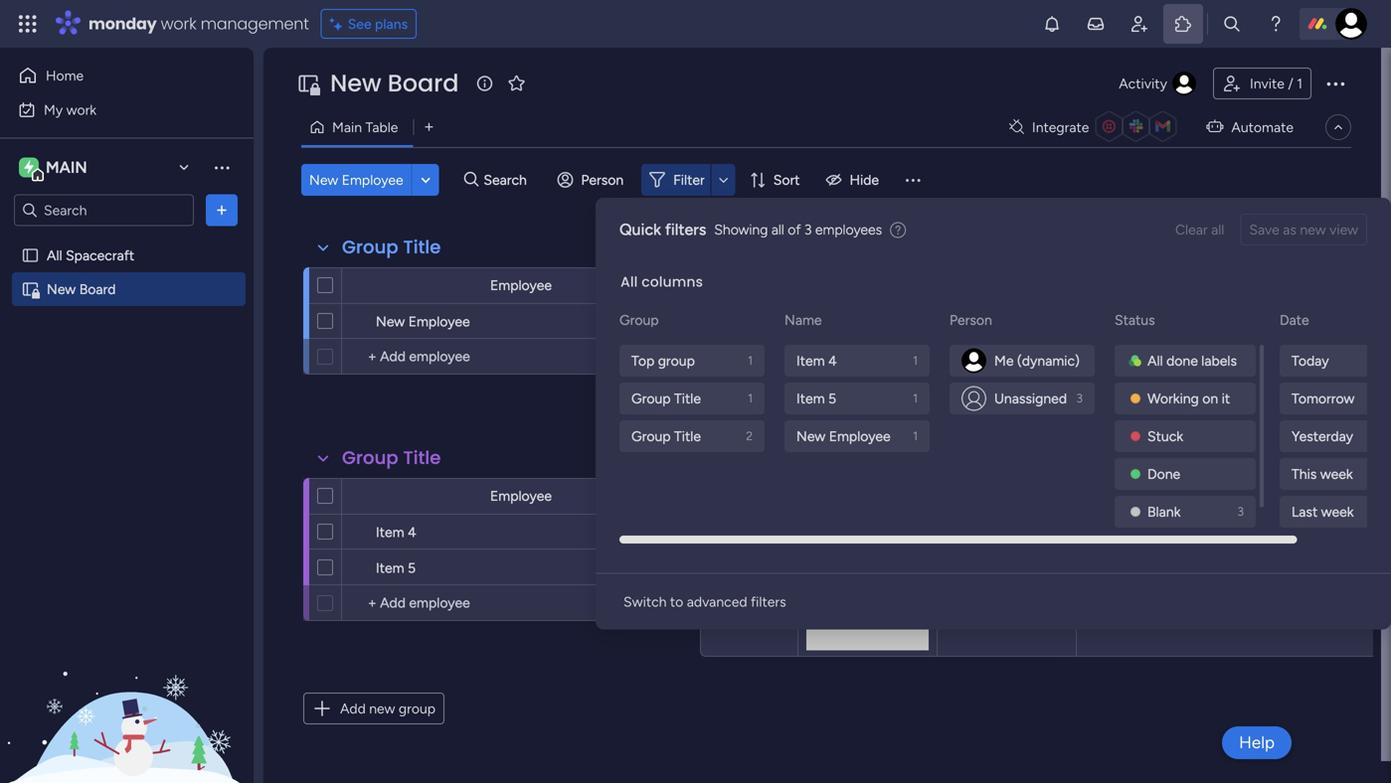 Task type: vqa. For each thing, say whether or not it's contained in the screenshot.
17's -
no



Task type: describe. For each thing, give the bounding box(es) containing it.
2
[[747, 429, 753, 444]]

see plans
[[348, 15, 408, 32]]

group group
[[620, 345, 769, 453]]

save as new view
[[1250, 221, 1359, 238]]

3 inside quick filters showing all of 3 employees
[[805, 221, 812, 238]]

my work button
[[12, 94, 214, 126]]

name group
[[785, 345, 934, 453]]

Search field
[[479, 166, 539, 194]]

search everything image
[[1223, 14, 1243, 34]]

quick
[[620, 220, 662, 239]]

name
[[785, 312, 822, 329]]

integrate
[[1033, 119, 1090, 136]]

autopilot image
[[1207, 114, 1224, 139]]

status group
[[1115, 345, 1261, 528]]

new inside list box
[[47, 281, 76, 298]]

private board image
[[21, 280, 40, 299]]

1 + add employee text field from the top
[[352, 345, 691, 369]]

select product image
[[18, 14, 38, 34]]

monday
[[89, 12, 157, 35]]

collapse board header image
[[1331, 119, 1347, 135]]

my work
[[44, 101, 97, 118]]

last
[[1292, 504, 1318, 521]]

2 workspace image from the left
[[24, 157, 34, 179]]

help image
[[1266, 14, 1286, 34]]

public board image
[[21, 246, 40, 265]]

add new group button
[[303, 693, 445, 725]]

all inside quick filters showing all of 3 employees
[[772, 221, 785, 238]]

lottie animation element
[[0, 583, 254, 784]]

home
[[46, 67, 84, 84]]

top group
[[632, 353, 695, 370]]

Search in workspace field
[[42, 199, 166, 222]]

filter
[[674, 172, 705, 189]]

2 group title field from the top
[[337, 446, 446, 472]]

plans
[[375, 15, 408, 32]]

employee inside name group
[[829, 428, 891, 445]]

arrow down image
[[712, 168, 736, 192]]

clear all button
[[1168, 214, 1233, 246]]

new board inside list box
[[47, 281, 116, 298]]

12
[[1014, 560, 1027, 576]]

1 workspace image from the left
[[19, 157, 39, 179]]

0 horizontal spatial item 5
[[376, 560, 416, 577]]

table
[[366, 119, 398, 136]]

employee inside button
[[342, 172, 404, 189]]

0 vertical spatial filters
[[665, 220, 707, 239]]

working
[[1148, 390, 1200, 407]]

dapulse integrations image
[[1010, 120, 1025, 135]]

all spacecraft
[[47, 247, 135, 264]]

new employee inside name group
[[797, 428, 891, 445]]

working on it
[[1148, 390, 1231, 407]]

spacecraft
[[66, 247, 135, 264]]

of
[[788, 221, 801, 238]]

done
[[1167, 353, 1199, 370]]

clear
[[1176, 221, 1208, 238]]

my
[[44, 101, 63, 118]]

hide
[[850, 172, 880, 189]]

see
[[348, 15, 372, 32]]

main
[[332, 119, 362, 136]]

dec 15
[[988, 525, 1027, 541]]

switch to advanced filters
[[624, 594, 787, 611]]

activity button
[[1112, 68, 1206, 99]]

(dynamic)
[[1018, 353, 1080, 370]]

this
[[1292, 466, 1318, 483]]

today
[[1292, 353, 1330, 370]]

person group
[[950, 345, 1099, 415]]

all columns
[[621, 273, 703, 292]]

person inside all columns dialog
[[950, 312, 993, 329]]

4 inside name group
[[829, 353, 837, 370]]

work for monday
[[161, 12, 197, 35]]

main
[[46, 158, 87, 177]]

automate
[[1232, 119, 1294, 136]]

hide button
[[818, 164, 891, 196]]

help
[[1240, 733, 1275, 754]]

1 horizontal spatial board
[[388, 67, 459, 100]]

date group
[[1280, 345, 1392, 717]]

main table
[[332, 119, 398, 136]]

to
[[670, 594, 684, 611]]

5 inside name group
[[829, 390, 837, 407]]

1 horizontal spatial noah lott image
[[1336, 8, 1368, 40]]

as
[[1284, 221, 1297, 238]]

week for this week
[[1321, 466, 1354, 483]]

view
[[1330, 221, 1359, 238]]

tomorrow
[[1292, 390, 1355, 407]]

person button
[[550, 164, 636, 196]]

activity
[[1120, 75, 1168, 92]]

1 vertical spatial 4
[[408, 524, 417, 541]]

management
[[201, 12, 309, 35]]

main table button
[[301, 111, 413, 143]]

blank
[[1148, 504, 1181, 521]]

lottie animation image
[[0, 583, 254, 784]]

monday work management
[[89, 12, 309, 35]]

sort button
[[742, 164, 812, 196]]

me (dynamic)
[[995, 353, 1080, 370]]

1 horizontal spatial options image
[[1324, 72, 1348, 96]]

new inside button
[[309, 172, 339, 189]]

notifications image
[[1043, 14, 1063, 34]]

invite / 1 button
[[1214, 68, 1312, 99]]

dec for dec 12
[[988, 560, 1011, 576]]

apps image
[[1174, 14, 1194, 34]]

status
[[1115, 312, 1156, 329]]

advanced
[[687, 594, 748, 611]]

add to favorites image
[[507, 73, 527, 93]]

private board image
[[296, 72, 320, 96]]

stuck
[[1148, 428, 1184, 445]]

1 vertical spatial options image
[[212, 200, 232, 220]]

workspace options image
[[212, 157, 232, 177]]

new inside all columns dialog
[[1301, 221, 1327, 238]]

sort
[[774, 172, 800, 189]]



Task type: locate. For each thing, give the bounding box(es) containing it.
option
[[0, 238, 254, 242]]

3 inside person group
[[1077, 391, 1083, 406]]

0 vertical spatial item 4
[[797, 353, 837, 370]]

new inside name group
[[797, 428, 826, 445]]

item 4 inside name group
[[797, 353, 837, 370]]

unassigned
[[995, 390, 1068, 407]]

switch to advanced filters button
[[616, 586, 795, 618]]

week
[[1321, 466, 1354, 483], [1322, 504, 1355, 521]]

options image
[[1324, 72, 1348, 96], [212, 200, 232, 220]]

labels
[[1202, 353, 1238, 370]]

0 vertical spatial group
[[658, 353, 695, 370]]

1 inside "button"
[[1298, 75, 1303, 92]]

dec
[[988, 525, 1011, 541], [988, 560, 1011, 576]]

all inside list box
[[47, 247, 62, 264]]

0 horizontal spatial work
[[66, 101, 97, 118]]

board
[[388, 67, 459, 100], [79, 281, 116, 298]]

main button
[[14, 151, 198, 185]]

new right add
[[369, 701, 395, 718]]

0 horizontal spatial board
[[79, 281, 116, 298]]

options image down workspace options "icon" on the top
[[212, 200, 232, 220]]

2 all from the left
[[1212, 221, 1225, 238]]

1 vertical spatial 3
[[1077, 391, 1083, 406]]

1 horizontal spatial item 5
[[797, 390, 837, 407]]

group title
[[342, 235, 441, 260], [632, 390, 701, 407], [632, 428, 701, 445], [342, 446, 441, 471]]

1 vertical spatial + add employee text field
[[352, 592, 691, 616]]

1 horizontal spatial work
[[161, 12, 197, 35]]

all columns dialog
[[596, 198, 1392, 717]]

person
[[581, 172, 624, 189], [950, 312, 993, 329]]

filters inside 'switch to advanced filters' button
[[751, 594, 787, 611]]

1 all from the left
[[772, 221, 785, 238]]

filter button
[[642, 164, 736, 196]]

0 horizontal spatial new board
[[47, 281, 116, 298]]

1 vertical spatial group title field
[[337, 446, 446, 472]]

Group Title field
[[337, 235, 446, 261], [337, 446, 446, 472]]

3
[[805, 221, 812, 238], [1077, 391, 1083, 406], [1238, 505, 1245, 519]]

0 vertical spatial + add employee text field
[[352, 345, 691, 369]]

new
[[1301, 221, 1327, 238], [369, 701, 395, 718]]

all inside status group
[[1148, 353, 1164, 370]]

add view image
[[425, 120, 433, 135]]

help button
[[1223, 727, 1292, 760]]

0 vertical spatial group title field
[[337, 235, 446, 261]]

clear all
[[1176, 221, 1225, 238]]

week right the this
[[1321, 466, 1354, 483]]

quick filters showing all of 3 employees
[[620, 220, 883, 239]]

item 4
[[797, 353, 837, 370], [376, 524, 417, 541]]

filters right quick
[[665, 220, 707, 239]]

0 vertical spatial item 5
[[797, 390, 837, 407]]

all inside button
[[1212, 221, 1225, 238]]

v2 search image
[[464, 169, 479, 191]]

work right my
[[66, 101, 97, 118]]

new employee inside button
[[309, 172, 404, 189]]

week right last
[[1322, 504, 1355, 521]]

menu image
[[903, 170, 923, 190]]

1 vertical spatial group
[[399, 701, 436, 718]]

inbox image
[[1086, 14, 1106, 34]]

invite members image
[[1130, 14, 1150, 34]]

dec 12
[[988, 560, 1027, 576]]

new employee button
[[301, 164, 412, 196]]

1 horizontal spatial 3
[[1077, 391, 1083, 406]]

add
[[340, 701, 366, 718]]

item 5
[[797, 390, 837, 407], [376, 560, 416, 577]]

work for my
[[66, 101, 97, 118]]

0 vertical spatial 3
[[805, 221, 812, 238]]

1 vertical spatial new
[[369, 701, 395, 718]]

dec for dec 15
[[988, 525, 1011, 541]]

work
[[161, 12, 197, 35], [66, 101, 97, 118]]

show board description image
[[473, 74, 497, 94]]

all for all spacecraft
[[47, 247, 62, 264]]

0 vertical spatial dec
[[988, 525, 1011, 541]]

3 right the of
[[805, 221, 812, 238]]

1 vertical spatial noah lott image
[[962, 349, 987, 374]]

group right add
[[399, 701, 436, 718]]

0 vertical spatial options image
[[1324, 72, 1348, 96]]

filters right advanced
[[751, 594, 787, 611]]

1 for item 5
[[913, 391, 918, 406]]

new employee
[[309, 172, 404, 189], [376, 313, 470, 330], [797, 428, 891, 445]]

1 vertical spatial person
[[950, 312, 993, 329]]

3 inside status group
[[1238, 505, 1245, 519]]

0 horizontal spatial noah lott image
[[962, 349, 987, 374]]

0 horizontal spatial 4
[[408, 524, 417, 541]]

1 for item 4
[[913, 354, 918, 368]]

0 vertical spatial week
[[1321, 466, 1354, 483]]

noah lott image inside person group
[[962, 349, 987, 374]]

item
[[797, 353, 825, 370], [797, 390, 825, 407], [376, 524, 405, 541], [376, 560, 405, 577]]

0 vertical spatial 4
[[829, 353, 837, 370]]

1 vertical spatial filters
[[751, 594, 787, 611]]

0 horizontal spatial options image
[[212, 200, 232, 220]]

add new group
[[340, 701, 436, 718]]

filters
[[665, 220, 707, 239], [751, 594, 787, 611]]

noah lott image right 'help' image
[[1336, 8, 1368, 40]]

0 vertical spatial board
[[388, 67, 459, 100]]

workspace selection element
[[19, 156, 90, 182]]

person up quick
[[581, 172, 624, 189]]

done
[[1148, 466, 1181, 483]]

new
[[330, 67, 382, 100], [309, 172, 339, 189], [47, 281, 76, 298], [376, 313, 405, 330], [797, 428, 826, 445]]

see plans button
[[321, 9, 417, 39]]

0 vertical spatial all
[[47, 247, 62, 264]]

item 5 inside name group
[[797, 390, 837, 407]]

new right as
[[1301, 221, 1327, 238]]

0 horizontal spatial new
[[369, 701, 395, 718]]

0 vertical spatial new board
[[330, 67, 459, 100]]

group
[[658, 353, 695, 370], [399, 701, 436, 718]]

1
[[1298, 75, 1303, 92], [748, 354, 753, 368], [913, 354, 918, 368], [748, 391, 753, 406], [913, 391, 918, 406], [913, 429, 918, 444]]

0 horizontal spatial all
[[47, 247, 62, 264]]

3 for blank
[[1238, 505, 1245, 519]]

angle down image
[[421, 173, 431, 188]]

employees
[[816, 221, 883, 238]]

3 down (dynamic)
[[1077, 391, 1083, 406]]

week for last week
[[1322, 504, 1355, 521]]

invite / 1
[[1251, 75, 1303, 92]]

0 horizontal spatial item 4
[[376, 524, 417, 541]]

1 horizontal spatial 4
[[829, 353, 837, 370]]

2 vertical spatial all
[[1148, 353, 1164, 370]]

switch
[[624, 594, 667, 611]]

1 vertical spatial board
[[79, 281, 116, 298]]

1 horizontal spatial new board
[[330, 67, 459, 100]]

1 for group title
[[748, 391, 753, 406]]

all right 'clear'
[[1212, 221, 1225, 238]]

noah lott image left me
[[962, 349, 987, 374]]

person inside popup button
[[581, 172, 624, 189]]

2 vertical spatial new employee
[[797, 428, 891, 445]]

1 for top group
[[748, 354, 753, 368]]

4
[[829, 353, 837, 370], [408, 524, 417, 541]]

15
[[1014, 525, 1027, 541]]

all left 'done'
[[1148, 353, 1164, 370]]

work right 'monday'
[[161, 12, 197, 35]]

all right public board icon
[[47, 247, 62, 264]]

0 horizontal spatial 3
[[805, 221, 812, 238]]

group
[[342, 235, 399, 260], [620, 312, 659, 329], [632, 390, 671, 407], [632, 428, 671, 445], [342, 446, 399, 471]]

0 horizontal spatial all
[[772, 221, 785, 238]]

date
[[1280, 312, 1310, 329]]

1 horizontal spatial all
[[621, 273, 638, 292]]

2 horizontal spatial all
[[1148, 353, 1164, 370]]

2 horizontal spatial 3
[[1238, 505, 1245, 519]]

home button
[[12, 60, 214, 92]]

dec left 12
[[988, 560, 1011, 576]]

New Board field
[[325, 67, 464, 100]]

1 vertical spatial all
[[621, 273, 638, 292]]

3 for unassigned
[[1077, 391, 1083, 406]]

1 horizontal spatial person
[[950, 312, 993, 329]]

1 horizontal spatial filters
[[751, 594, 787, 611]]

0 vertical spatial new employee
[[309, 172, 404, 189]]

work inside my work button
[[66, 101, 97, 118]]

3 left last
[[1238, 505, 1245, 519]]

0 vertical spatial person
[[581, 172, 624, 189]]

me
[[995, 353, 1014, 370]]

save
[[1250, 221, 1280, 238]]

columns
[[642, 273, 703, 292]]

0 horizontal spatial person
[[581, 172, 624, 189]]

yesterday
[[1292, 428, 1354, 445]]

1 vertical spatial new employee
[[376, 313, 470, 330]]

workspace image
[[19, 157, 39, 179], [24, 157, 34, 179]]

group right top
[[658, 353, 695, 370]]

0 vertical spatial 5
[[829, 390, 837, 407]]

board down spacecraft
[[79, 281, 116, 298]]

1 group title field from the top
[[337, 235, 446, 261]]

all for all done labels
[[1148, 353, 1164, 370]]

person up person group
[[950, 312, 993, 329]]

1 horizontal spatial all
[[1212, 221, 1225, 238]]

new board down all spacecraft
[[47, 281, 116, 298]]

0 horizontal spatial filters
[[665, 220, 707, 239]]

this week
[[1292, 466, 1354, 483]]

0 vertical spatial work
[[161, 12, 197, 35]]

0 horizontal spatial group
[[399, 701, 436, 718]]

it
[[1222, 390, 1231, 407]]

invite
[[1251, 75, 1285, 92]]

employee
[[342, 172, 404, 189], [490, 277, 552, 294], [409, 313, 470, 330], [829, 428, 891, 445], [490, 488, 552, 505]]

dec left "15"
[[988, 525, 1011, 541]]

2 vertical spatial 3
[[1238, 505, 1245, 519]]

1 horizontal spatial new
[[1301, 221, 1327, 238]]

1 vertical spatial work
[[66, 101, 97, 118]]

new board
[[330, 67, 459, 100], [47, 281, 116, 298]]

all left the of
[[772, 221, 785, 238]]

+ Add employee text field
[[352, 345, 691, 369], [352, 592, 691, 616]]

options image up collapse board header image
[[1324, 72, 1348, 96]]

1 for new employee
[[913, 429, 918, 444]]

1 horizontal spatial group
[[658, 353, 695, 370]]

1 vertical spatial 5
[[408, 560, 416, 577]]

noah lott image
[[1336, 8, 1368, 40], [962, 349, 987, 374]]

learn more image
[[891, 221, 906, 240]]

list box containing all spacecraft
[[0, 235, 254, 575]]

1 vertical spatial item 5
[[376, 560, 416, 577]]

all left columns
[[621, 273, 638, 292]]

0 vertical spatial new
[[1301, 221, 1327, 238]]

1 vertical spatial week
[[1322, 504, 1355, 521]]

save as new view button
[[1241, 214, 1368, 246]]

all done labels
[[1148, 353, 1238, 370]]

1 horizontal spatial 5
[[829, 390, 837, 407]]

/
[[1289, 75, 1294, 92]]

group inside group
[[658, 353, 695, 370]]

showing
[[715, 221, 768, 238]]

top
[[632, 353, 655, 370]]

1 vertical spatial new board
[[47, 281, 116, 298]]

all for all columns
[[621, 273, 638, 292]]

new board up table
[[330, 67, 459, 100]]

on
[[1203, 390, 1219, 407]]

last week
[[1292, 504, 1355, 521]]

list box
[[0, 235, 254, 575]]

board up add view image
[[388, 67, 459, 100]]

2 + add employee text field from the top
[[352, 592, 691, 616]]

1 vertical spatial item 4
[[376, 524, 417, 541]]

all
[[772, 221, 785, 238], [1212, 221, 1225, 238]]

1 horizontal spatial item 4
[[797, 353, 837, 370]]

0 horizontal spatial 5
[[408, 560, 416, 577]]

1 vertical spatial dec
[[988, 560, 1011, 576]]

0 vertical spatial noah lott image
[[1336, 8, 1368, 40]]

group inside button
[[399, 701, 436, 718]]



